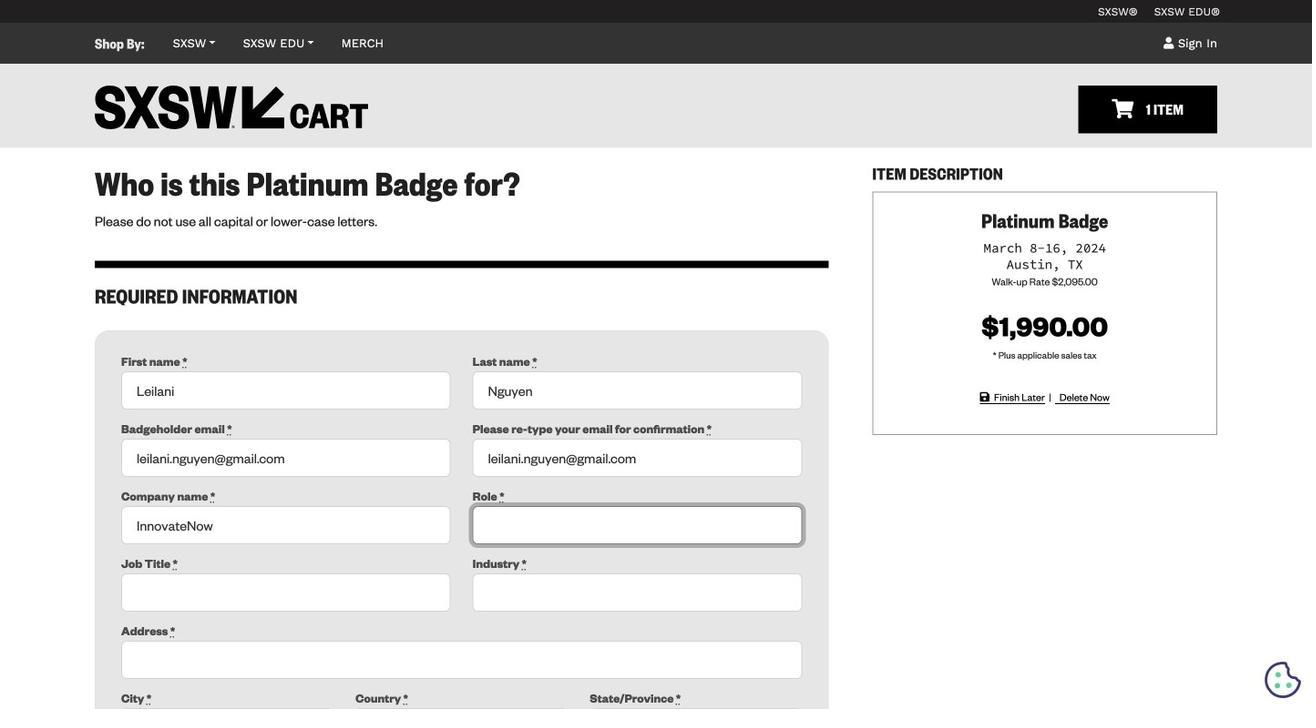 Task type: describe. For each thing, give the bounding box(es) containing it.
badgeholder@example.com email field
[[473, 439, 802, 478]]

save image
[[980, 392, 990, 403]]

Badgeholder email email field
[[121, 439, 451, 478]]

cookie preferences image
[[1265, 662, 1301, 699]]



Task type: locate. For each thing, give the bounding box(es) containing it.
None text field
[[473, 372, 802, 410], [121, 507, 451, 545], [121, 642, 802, 680], [121, 709, 334, 710], [473, 372, 802, 410], [121, 507, 451, 545], [121, 642, 802, 680], [121, 709, 334, 710]]

None text field
[[121, 372, 451, 410], [121, 574, 451, 613], [121, 372, 451, 410], [121, 574, 451, 613]]

sxsw shopping cart logo image
[[95, 86, 368, 129]]

user image
[[1164, 37, 1174, 49]]

dialog
[[0, 0, 1312, 710]]



